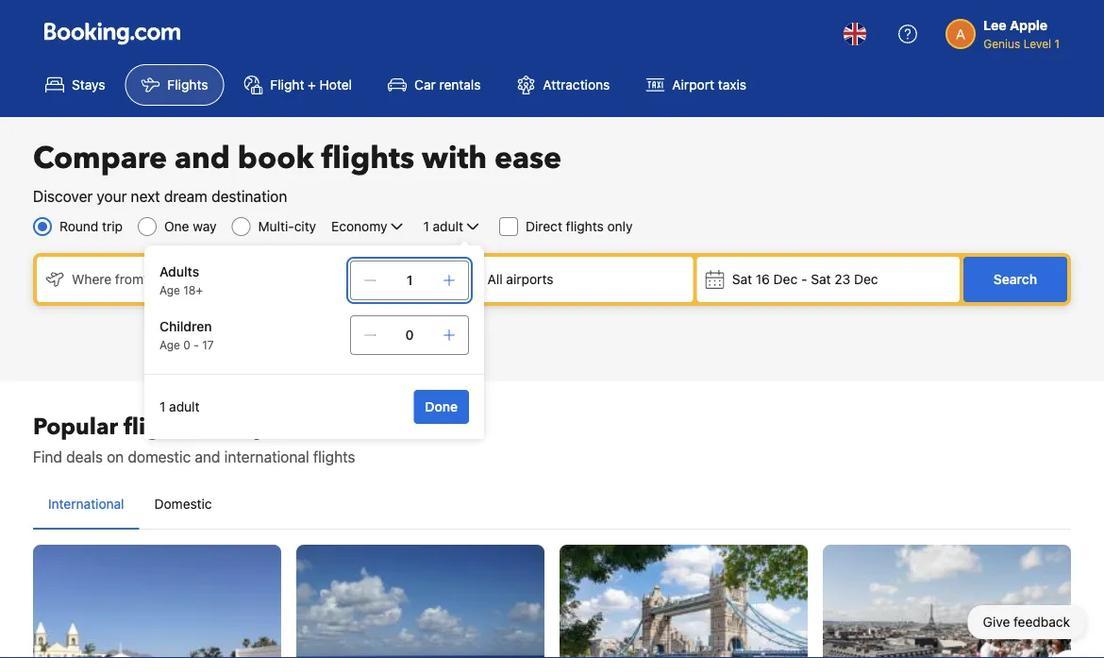 Task type: vqa. For each thing, say whether or not it's contained in the screenshot.
Adults at the left top of the page
yes



Task type: locate. For each thing, give the bounding box(es) containing it.
and
[[175, 138, 230, 179], [195, 448, 220, 466]]

adult up san
[[433, 219, 464, 234]]

region
[[18, 537, 1087, 658]]

0 horizontal spatial 0
[[183, 338, 191, 351]]

1 up san
[[423, 219, 429, 234]]

2 dec from the left
[[855, 271, 879, 287]]

0 horizontal spatial sat
[[732, 271, 753, 287]]

17
[[202, 338, 214, 351]]

adults
[[160, 264, 199, 279]]

international button
[[33, 480, 139, 529]]

1 up domestic
[[160, 399, 166, 415]]

and down near
[[195, 448, 220, 466]]

san diego to paris image
[[823, 545, 1072, 658]]

flights
[[321, 138, 415, 179], [566, 219, 604, 234], [124, 411, 194, 442], [313, 448, 356, 466]]

next
[[131, 187, 160, 205]]

dream
[[164, 187, 208, 205]]

adult up domestic
[[169, 399, 200, 415]]

23
[[835, 271, 851, 287]]

done
[[425, 399, 458, 415]]

age for children
[[160, 338, 180, 351]]

0 up done button
[[406, 327, 414, 343]]

give feedback
[[984, 614, 1071, 630]]

1 adult button
[[422, 215, 484, 238]]

0 vertical spatial 1 adult
[[423, 219, 464, 234]]

flights up "economy"
[[321, 138, 415, 179]]

destination
[[212, 187, 287, 205]]

give feedback button
[[968, 605, 1086, 639]]

and up dream at the top left
[[175, 138, 230, 179]]

lee
[[984, 17, 1007, 33]]

0 vertical spatial age
[[160, 283, 180, 296]]

diego
[[447, 271, 485, 287]]

age down the children
[[160, 338, 180, 351]]

adult
[[433, 219, 464, 234], [169, 399, 200, 415]]

age
[[160, 283, 180, 296], [160, 338, 180, 351]]

1 inside lee apple genius level 1
[[1055, 37, 1060, 50]]

-
[[802, 271, 808, 287], [194, 338, 199, 351]]

airport taxis
[[673, 77, 747, 93]]

sat left 23 on the right of the page
[[811, 271, 831, 287]]

deals
[[66, 448, 103, 466]]

domestic
[[128, 448, 191, 466]]

on
[[107, 448, 124, 466]]

0 down the children
[[183, 338, 191, 351]]

san diego to london image
[[560, 545, 808, 658]]

- inside children age 0 - 17
[[194, 338, 199, 351]]

18+
[[183, 283, 203, 296]]

1 adult up san
[[423, 219, 464, 234]]

1 adult up domestic
[[160, 399, 200, 415]]

airports
[[507, 271, 554, 287]]

flight
[[270, 77, 304, 93]]

search button
[[964, 257, 1068, 302]]

sat left 16
[[732, 271, 753, 287]]

dec
[[774, 271, 798, 287], [855, 271, 879, 287]]

dec right 23 on the right of the page
[[855, 271, 879, 287]]

1 horizontal spatial adult
[[433, 219, 464, 234]]

sat
[[732, 271, 753, 287], [811, 271, 831, 287]]

0
[[406, 327, 414, 343], [183, 338, 191, 351]]

- left 23 on the right of the page
[[802, 271, 808, 287]]

give
[[984, 614, 1011, 630]]

city
[[294, 219, 316, 234]]

lee apple genius level 1
[[984, 17, 1060, 50]]

multi-
[[258, 219, 294, 234]]

flights left only
[[566, 219, 604, 234]]

hotel
[[320, 77, 352, 93]]

- inside sat 16 dec - sat 23 dec popup button
[[802, 271, 808, 287]]

1 adult
[[423, 219, 464, 234], [160, 399, 200, 415]]

taxis
[[718, 77, 747, 93]]

adult inside "dropdown button"
[[433, 219, 464, 234]]

1 age from the top
[[160, 283, 180, 296]]

direct
[[526, 219, 563, 234]]

discover
[[33, 187, 93, 205]]

0 horizontal spatial dec
[[774, 271, 798, 287]]

0 vertical spatial -
[[802, 271, 808, 287]]

0 vertical spatial adult
[[433, 219, 464, 234]]

economy
[[332, 219, 388, 234]]

0 horizontal spatial -
[[194, 338, 199, 351]]

1 vertical spatial -
[[194, 338, 199, 351]]

1 vertical spatial age
[[160, 338, 180, 351]]

children
[[160, 319, 212, 334]]

airport taxis link
[[630, 64, 763, 106]]

2 age from the top
[[160, 338, 180, 351]]

popular
[[33, 411, 118, 442]]

international
[[224, 448, 309, 466]]

and inside 'compare and book flights with ease discover your next dream destination'
[[175, 138, 230, 179]]

near
[[199, 411, 248, 442]]

0 vertical spatial and
[[175, 138, 230, 179]]

1 horizontal spatial 1 adult
[[423, 219, 464, 234]]

booking.com logo image
[[44, 22, 180, 45], [44, 22, 180, 45]]

find
[[33, 448, 62, 466]]

attractions link
[[501, 64, 626, 106]]

only
[[608, 219, 633, 234]]

age inside children age 0 - 17
[[160, 338, 180, 351]]

1
[[1055, 37, 1060, 50], [423, 219, 429, 234], [407, 272, 413, 288], [160, 399, 166, 415]]

genius
[[984, 37, 1021, 50]]

1 horizontal spatial -
[[802, 271, 808, 287]]

dec right 16
[[774, 271, 798, 287]]

age inside adults age 18+
[[160, 283, 180, 296]]

airport
[[673, 77, 715, 93]]

2 sat from the left
[[811, 271, 831, 287]]

1 horizontal spatial dec
[[855, 271, 879, 287]]

sat 16 dec - sat 23 dec button
[[698, 257, 960, 302]]

0 horizontal spatial adult
[[169, 399, 200, 415]]

0 horizontal spatial 1 adult
[[160, 399, 200, 415]]

popular flights near you find deals on domestic and international flights
[[33, 411, 356, 466]]

where from?
[[72, 271, 150, 287]]

apple
[[1010, 17, 1048, 33]]

1 vertical spatial and
[[195, 448, 220, 466]]

book
[[238, 138, 314, 179]]

- for 17
[[194, 338, 199, 351]]

san diego all airports
[[419, 271, 554, 287]]

flights link
[[125, 64, 224, 106]]

tab list
[[33, 480, 1072, 531]]

age down adults
[[160, 283, 180, 296]]

1 right level
[[1055, 37, 1060, 50]]

- left 17
[[194, 338, 199, 351]]

1 horizontal spatial sat
[[811, 271, 831, 287]]



Task type: describe. For each thing, give the bounding box(es) containing it.
flights
[[168, 77, 208, 93]]

from?
[[115, 271, 150, 287]]

with
[[422, 138, 487, 179]]

level
[[1024, 37, 1052, 50]]

compare and book flights with ease discover your next dream destination
[[33, 138, 562, 205]]

stays
[[72, 77, 105, 93]]

1 sat from the left
[[732, 271, 753, 287]]

age for adults
[[160, 283, 180, 296]]

children age 0 - 17
[[160, 319, 214, 351]]

you
[[254, 411, 295, 442]]

multi-city
[[258, 219, 316, 234]]

way
[[193, 219, 217, 234]]

direct flights only
[[526, 219, 633, 234]]

flights inside 'compare and book flights with ease discover your next dream destination'
[[321, 138, 415, 179]]

1 left san
[[407, 272, 413, 288]]

domestic button
[[139, 480, 227, 529]]

san diego to cancún image
[[296, 545, 545, 658]]

1 vertical spatial adult
[[169, 399, 200, 415]]

international
[[48, 496, 124, 512]]

car rentals link
[[372, 64, 497, 106]]

where
[[72, 271, 112, 287]]

your
[[97, 187, 127, 205]]

car
[[415, 77, 436, 93]]

tab list containing international
[[33, 480, 1072, 531]]

stays link
[[29, 64, 121, 106]]

trip
[[102, 219, 123, 234]]

all
[[488, 271, 503, 287]]

san
[[419, 271, 444, 287]]

flight + hotel link
[[228, 64, 368, 106]]

1 vertical spatial 1 adult
[[160, 399, 200, 415]]

round trip
[[59, 219, 123, 234]]

sat 16 dec - sat 23 dec
[[732, 271, 879, 287]]

search
[[994, 271, 1038, 287]]

and inside popular flights near you find deals on domestic and international flights
[[195, 448, 220, 466]]

1 adult inside "dropdown button"
[[423, 219, 464, 234]]

attractions
[[543, 77, 610, 93]]

domestic
[[154, 496, 212, 512]]

adults age 18+
[[160, 264, 203, 296]]

ease
[[495, 138, 562, 179]]

1 horizontal spatial 0
[[406, 327, 414, 343]]

one way
[[164, 219, 217, 234]]

feedback
[[1014, 614, 1071, 630]]

one
[[164, 219, 189, 234]]

car rentals
[[415, 77, 481, 93]]

compare
[[33, 138, 167, 179]]

+
[[308, 77, 316, 93]]

flights right international
[[313, 448, 356, 466]]

1 dec from the left
[[774, 271, 798, 287]]

flights up domestic
[[124, 411, 194, 442]]

1 inside "dropdown button"
[[423, 219, 429, 234]]

rentals
[[440, 77, 481, 93]]

- for sat
[[802, 271, 808, 287]]

done button
[[414, 390, 469, 424]]

where from? button
[[37, 257, 346, 302]]

16
[[756, 271, 770, 287]]

round
[[59, 219, 99, 234]]

0 inside children age 0 - 17
[[183, 338, 191, 351]]

san diego to san josé del cabo image
[[33, 545, 281, 658]]

flight + hotel
[[270, 77, 352, 93]]



